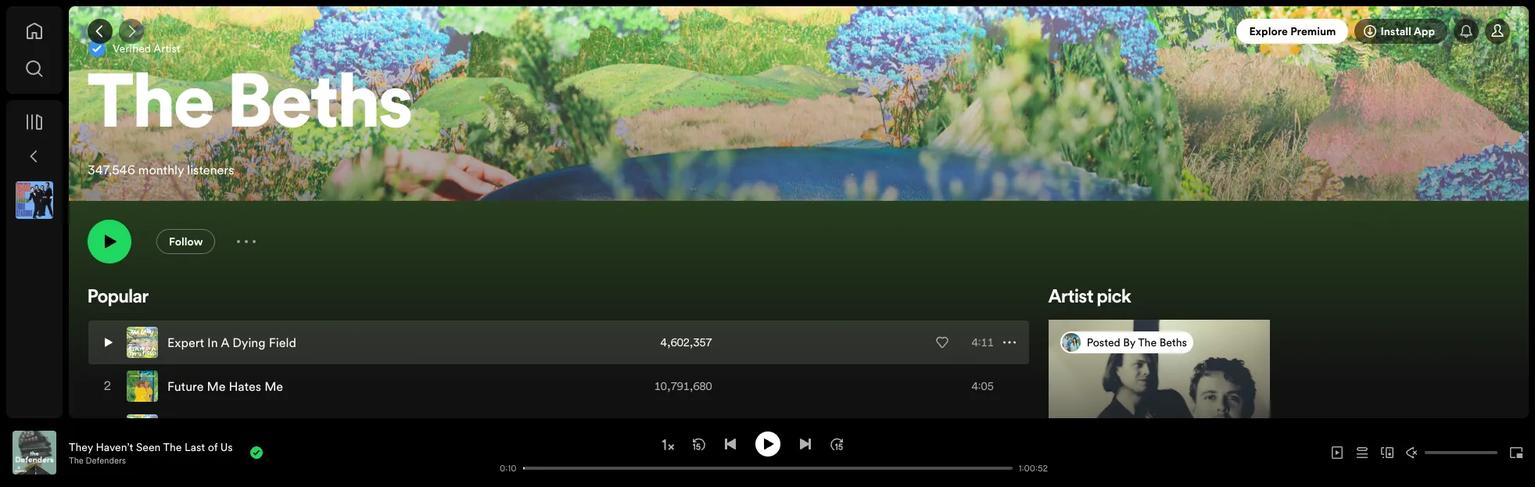Task type: locate. For each thing, give the bounding box(es) containing it.
10,791,680
[[654, 379, 712, 394]]

install app link
[[1355, 19, 1448, 44]]

1:00:52
[[1019, 463, 1048, 474]]

0:10
[[500, 463, 517, 474]]

the defenders link
[[69, 455, 126, 466]]

explore
[[1249, 23, 1288, 39]]

1 horizontal spatial beths
[[1159, 335, 1187, 350]]

cell down 'future me hates me'
[[127, 409, 326, 451]]

seen
[[136, 439, 161, 455]]

field
[[269, 334, 296, 351]]

0 horizontal spatial artist
[[153, 41, 180, 56]]

1 vertical spatial beths
[[1159, 335, 1187, 350]]

top bar and user menu element
[[69, 6, 1529, 56]]

follow button
[[156, 229, 215, 254]]

1 vertical spatial artist
[[1048, 289, 1094, 307]]

group inside main element
[[9, 175, 59, 225]]

artist
[[153, 41, 180, 56], [1048, 289, 1094, 307]]

the
[[88, 70, 214, 145], [1138, 335, 1157, 350], [163, 439, 182, 455], [69, 455, 84, 466]]

haven't
[[96, 439, 133, 455]]

dying
[[232, 334, 266, 351]]

347,546
[[88, 161, 135, 178]]

play expert in a dying field by the beths image
[[102, 333, 114, 352]]

expert in a dying field row
[[88, 321, 1029, 365]]

premium
[[1291, 23, 1336, 39]]

go back image
[[94, 25, 106, 38]]

group
[[9, 175, 59, 225]]

what's new image
[[1460, 25, 1473, 38]]

artist pick
[[1048, 289, 1131, 307]]

347,546 monthly listeners
[[88, 161, 234, 178]]

popular
[[88, 289, 149, 307]]

change speed image
[[660, 437, 675, 453]]

0 horizontal spatial me
[[207, 378, 226, 395]]

cell up defenders
[[102, 409, 114, 451]]

the right by
[[1138, 335, 1157, 350]]

merch image
[[1048, 320, 1318, 487]]

2 cell from the left
[[127, 409, 326, 451]]

skip back 15 seconds image
[[692, 438, 705, 450]]

in
[[207, 334, 218, 351]]

connect to a device image
[[1381, 447, 1394, 459]]

1 horizontal spatial me
[[264, 378, 283, 395]]

player controls element
[[35, 431, 1050, 474]]

they haven't seen the last of us link
[[69, 439, 233, 455]]

install
[[1381, 23, 1411, 39]]

now playing view image
[[37, 438, 49, 450]]

hates
[[229, 378, 261, 395]]

future me hates me link
[[167, 378, 283, 395]]

pick
[[1097, 289, 1131, 307]]

0 horizontal spatial beths
[[228, 70, 412, 145]]

by
[[1123, 335, 1136, 350]]

cell down '4:05' at the bottom
[[936, 409, 1016, 451]]

me
[[207, 378, 226, 395], [264, 378, 283, 395]]

me left hates
[[207, 378, 226, 395]]

future me hates me cell
[[127, 365, 289, 408]]

monthly
[[138, 161, 184, 178]]

search image
[[25, 59, 44, 78]]

cell
[[102, 409, 114, 451], [127, 409, 326, 451], [633, 409, 712, 451], [936, 409, 1016, 451]]

the beths image
[[1062, 333, 1081, 352]]

4,602,357
[[661, 335, 712, 350]]

beths
[[228, 70, 412, 145], [1159, 335, 1187, 350]]

next image
[[799, 438, 811, 450]]

artist left pick
[[1048, 289, 1094, 307]]

cell down 10,791,680
[[633, 409, 712, 451]]

volume off image
[[1406, 447, 1419, 459]]

the left last in the left of the page
[[163, 439, 182, 455]]

artist right verified in the left of the page
[[153, 41, 180, 56]]

me right hates
[[264, 378, 283, 395]]



Task type: vqa. For each thing, say whether or not it's contained in the screenshot.
Duration 'icon'
no



Task type: describe. For each thing, give the bounding box(es) containing it.
they
[[69, 439, 93, 455]]

3 cell from the left
[[633, 409, 712, 451]]

expert
[[167, 334, 204, 351]]

now playing: they haven't seen the last of us by the defenders footer
[[13, 431, 463, 475]]

last
[[185, 439, 205, 455]]

skip forward 15 seconds image
[[830, 438, 843, 450]]

play image
[[761, 438, 774, 450]]

4:05
[[972, 379, 994, 394]]

1 horizontal spatial artist
[[1048, 289, 1094, 307]]

of
[[208, 439, 218, 455]]

expert in a dying field
[[167, 334, 296, 351]]

defenders
[[86, 455, 126, 466]]

go forward image
[[125, 25, 138, 38]]

a
[[221, 334, 229, 351]]

0 vertical spatial beths
[[228, 70, 412, 145]]

4:11
[[972, 335, 994, 350]]

expert in a dying field cell
[[127, 322, 303, 364]]

the down verified artist
[[88, 70, 214, 145]]

listeners
[[187, 161, 234, 178]]

the left defenders
[[69, 455, 84, 466]]

1 cell from the left
[[102, 409, 114, 451]]

0 vertical spatial artist
[[153, 41, 180, 56]]

previous image
[[724, 438, 736, 450]]

explore premium
[[1249, 23, 1336, 39]]

us
[[220, 439, 233, 455]]

they haven't seen the last of us the defenders
[[69, 439, 233, 466]]

2 me from the left
[[264, 378, 283, 395]]

explore premium button
[[1237, 19, 1349, 44]]

future me hates me
[[167, 378, 283, 395]]

main element
[[6, 6, 63, 418]]

1 me from the left
[[207, 378, 226, 395]]

app
[[1414, 23, 1435, 39]]

follow
[[169, 234, 203, 250]]

future
[[167, 378, 204, 395]]

posted
[[1087, 335, 1121, 350]]

the beths
[[88, 70, 412, 145]]

verified
[[113, 41, 151, 56]]

4 cell from the left
[[936, 409, 1016, 451]]

posted by the beths
[[1087, 335, 1187, 350]]

4:11 cell
[[936, 322, 1016, 364]]

expert in a dying field link
[[167, 334, 296, 351]]

home image
[[25, 22, 44, 41]]

verified artist
[[113, 41, 180, 56]]

install app
[[1381, 23, 1435, 39]]



